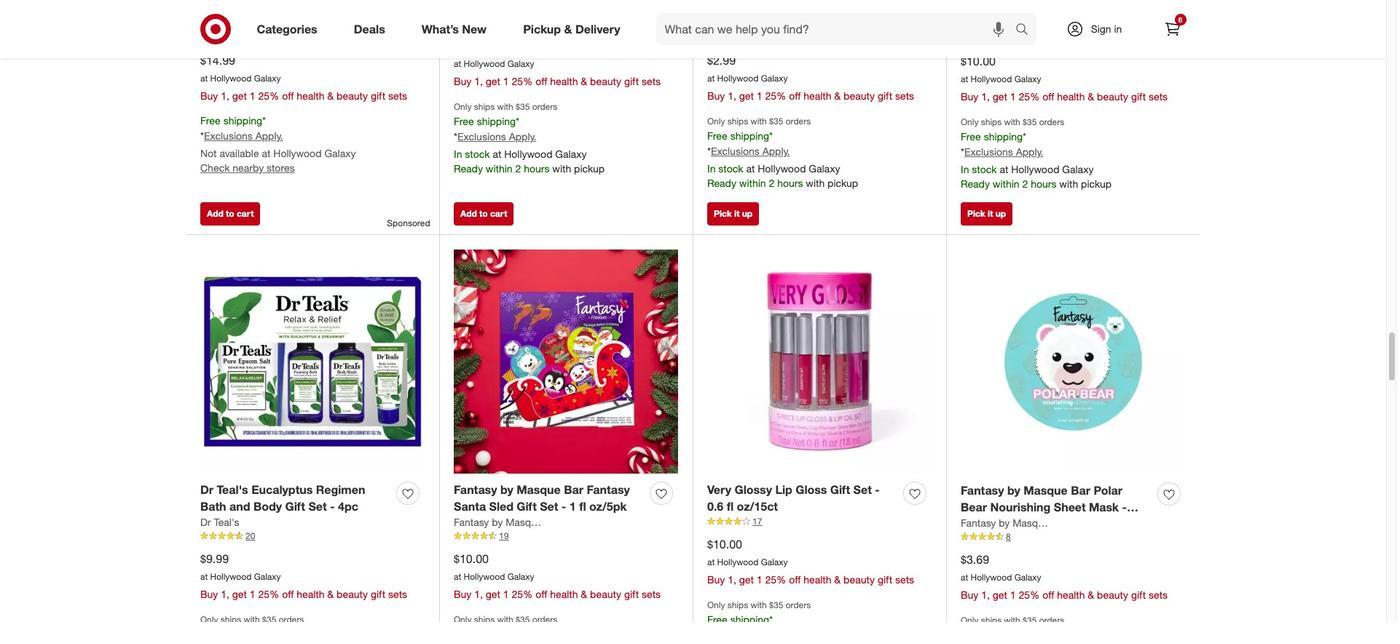 Task type: vqa. For each thing, say whether or not it's contained in the screenshot.
17 "LINK"
yes



Task type: locate. For each thing, give the bounding box(es) containing it.
1 horizontal spatial it
[[988, 209, 993, 220]]

buy 1, get 1 25% off health & beauty gift sets
[[454, 75, 661, 87]]

galaxy inside $2.99 at hollywood galaxy buy 1, get 1 25% off health & beauty gift sets
[[761, 73, 788, 84]]

- inside fantasy by masque bar polar bear nourishing sheet mask - 0.71 fl oz
[[1122, 501, 1127, 515]]

lip
[[775, 483, 792, 498]]

0 horizontal spatial set
[[308, 500, 327, 514]]

orders
[[532, 101, 557, 112], [786, 116, 811, 127], [1039, 117, 1064, 127], [786, 600, 811, 611]]

& down 14 link
[[834, 90, 841, 102]]

beauty down in
[[1097, 90, 1128, 103]]

get down the 41
[[993, 90, 1007, 103]]

in
[[454, 148, 462, 160], [707, 162, 716, 175], [961, 163, 969, 176]]

2 horizontal spatial in
[[961, 163, 969, 176]]

25% down 19 link
[[512, 588, 533, 601]]

1 horizontal spatial fl
[[727, 500, 734, 514]]

gift
[[624, 75, 639, 87], [371, 90, 385, 102], [878, 90, 892, 102], [1131, 90, 1146, 103], [878, 574, 892, 586], [371, 588, 385, 601], [624, 588, 639, 601], [1131, 589, 1146, 602]]

1 horizontal spatial $10.00
[[707, 538, 742, 552]]

- right mask
[[1122, 501, 1127, 515]]

$10.00 at hollywood galaxy buy 1, get 1 25% off health & beauty gift sets down 19 link
[[454, 552, 661, 601]]

by up 19
[[492, 517, 503, 529]]

set inside the fantasy by masque bar fantasy santa sled gift set - 1 fl oz/5pk
[[540, 500, 558, 514]]

fantasy inside fantasy by masque bar polar bear nourishing sheet mask - 0.71 fl oz
[[961, 484, 1004, 499]]

stock
[[465, 148, 490, 160], [718, 162, 743, 175], [972, 163, 997, 176]]

bath up dr teal's
[[200, 500, 226, 514]]

fl for 0.71
[[987, 517, 994, 532]]

1 down the 41
[[1010, 90, 1016, 103]]

sets inside $9.99 at hollywood galaxy buy 1, get 1 25% off health & beauty gift sets
[[388, 588, 407, 601]]

hours
[[524, 162, 550, 175], [777, 177, 803, 189], [1031, 178, 1056, 190]]

1 horizontal spatial set
[[540, 500, 558, 514]]

galaxy inside $3.69 at hollywood galaxy buy 1, get 1 25% off health & beauty gift sets
[[1014, 573, 1041, 584]]

cart
[[237, 209, 254, 220], [490, 209, 507, 220]]

1 vertical spatial bath
[[200, 500, 226, 514]]

& up free shipping * * exclusions apply. not available at hollywood galaxy check nearby stores
[[327, 90, 334, 102]]

get up only ships with $35 orders
[[739, 574, 754, 586]]

0 horizontal spatial bath
[[200, 500, 226, 514]]

2 horizontal spatial $10.00 at hollywood galaxy buy 1, get 1 25% off health & beauty gift sets
[[961, 54, 1168, 103]]

pickup & delivery link
[[511, 13, 638, 45]]

delivery
[[575, 22, 620, 36]]

2 horizontal spatial stock
[[972, 163, 997, 176]]

8 link
[[961, 531, 1186, 544]]

0 horizontal spatial fantasy by masque bar link
[[454, 516, 561, 530]]

$35
[[516, 101, 530, 112], [769, 116, 783, 127], [1023, 117, 1037, 127], [769, 600, 783, 611]]

1 up 19 link
[[569, 500, 576, 514]]

fl inside fantasy by masque bar polar bear nourishing sheet mask - 0.71 fl oz
[[987, 517, 994, 532]]

masque up sheet
[[1024, 484, 1068, 499]]

2 add from the left
[[460, 209, 477, 220]]

fl right '0.6'
[[727, 500, 734, 514]]

0 horizontal spatial gift
[[285, 500, 305, 514]]

what's new
[[422, 22, 487, 36]]

gift inside $2.99 at hollywood galaxy buy 1, get 1 25% off health & beauty gift sets
[[878, 90, 892, 102]]

2 to from the left
[[479, 209, 488, 220]]

dr inside the dr teal's eucalyptus regimen bath and body gift set - 4pc
[[200, 483, 213, 498]]

0 horizontal spatial fl
[[579, 500, 586, 514]]

add to cart button
[[200, 203, 260, 226], [454, 203, 514, 226]]

deals link
[[341, 13, 403, 45]]

search button
[[1008, 13, 1043, 48]]

1 inside $9.99 at hollywood galaxy buy 1, get 1 25% off health & beauty gift sets
[[250, 588, 255, 601]]

stock for $2.99
[[718, 162, 743, 175]]

& inside $2.99 at hollywood galaxy buy 1, get 1 25% off health & beauty gift sets
[[834, 90, 841, 102]]

get down 8
[[993, 589, 1007, 602]]

1 horizontal spatial only ships with $35 orders free shipping * * exclusions apply. in stock at  hollywood galaxy ready within 2 hours with pickup
[[707, 116, 858, 189]]

stock for $10.00
[[972, 163, 997, 176]]

1 horizontal spatial add
[[460, 209, 477, 220]]

- for fantasy by masque bar fantasy santa sled gift set - 1 fl oz/5pk
[[561, 500, 566, 514]]

& down pickup & delivery link
[[581, 75, 587, 87]]

add to cart for sponsored
[[207, 209, 254, 220]]

fantasy by masque bar for sled
[[454, 517, 561, 529]]

- inside the fantasy by masque bar fantasy santa sled gift set - 1 fl oz/5pk
[[561, 500, 566, 514]]

25% inside $3.69 at hollywood galaxy buy 1, get 1 25% off health & beauty gift sets
[[1019, 589, 1040, 602]]

1 dr from the top
[[200, 483, 213, 498]]

at
[[454, 58, 461, 69], [200, 73, 208, 84], [707, 73, 715, 84], [961, 74, 968, 85], [262, 147, 271, 159], [493, 148, 501, 160], [746, 162, 755, 175], [1000, 163, 1008, 176], [707, 557, 715, 568], [200, 572, 208, 583], [454, 572, 461, 583], [961, 573, 968, 584]]

1 horizontal spatial ready
[[707, 177, 736, 189]]

1 horizontal spatial add to cart
[[460, 209, 507, 220]]

2 horizontal spatial hours
[[1031, 178, 1056, 190]]

20 link
[[200, 530, 425, 543]]

get down 14
[[739, 90, 754, 102]]

fantasy by masque bar fantasy santa sled gift set - 1 fl oz/5pk image
[[454, 250, 678, 474], [454, 250, 678, 474]]

1 pick from the left
[[714, 209, 732, 220]]

1 cart from the left
[[237, 209, 254, 220]]

2 cart from the left
[[490, 209, 507, 220]]

25% down 14 link
[[765, 90, 786, 102]]

2 it from the left
[[988, 209, 993, 220]]

fantasy by masque bar link up 8
[[961, 517, 1068, 531]]

ready for $10.00
[[961, 178, 990, 190]]

with
[[497, 101, 513, 112], [751, 116, 767, 127], [1004, 117, 1020, 127], [552, 162, 571, 175], [806, 177, 825, 189], [1059, 178, 1078, 190], [751, 600, 767, 611]]

2 horizontal spatial set
[[853, 483, 872, 498]]

- for fantasy by masque bar polar bear nourishing sheet mask - 0.71 fl oz
[[1122, 501, 1127, 515]]

1 horizontal spatial 2
[[769, 177, 774, 189]]

set inside the dr teal's eucalyptus regimen bath and body gift set - 4pc
[[308, 500, 327, 514]]

1 up from the left
[[742, 209, 753, 220]]

1 horizontal spatial pick it up
[[967, 209, 1006, 220]]

only
[[454, 101, 472, 112], [707, 116, 725, 127], [961, 117, 979, 127], [707, 600, 725, 611]]

within for $10.00
[[993, 178, 1019, 190]]

ships for $10.00 pick it up button
[[981, 117, 1002, 127]]

set up 19 link
[[540, 500, 558, 514]]

fantasy down the santa
[[454, 517, 489, 529]]

nearby
[[233, 162, 264, 174]]

bear
[[961, 501, 987, 515]]

hollywood inside $3.69 at hollywood galaxy buy 1, get 1 25% off health & beauty gift sets
[[971, 573, 1012, 584]]

it for $10.00
[[988, 209, 993, 220]]

1 horizontal spatial fantasy by masque bar link
[[961, 517, 1068, 531]]

2 add to cart from the left
[[460, 209, 507, 220]]

$10.00 at hollywood galaxy buy 1, get 1 25% off health & beauty gift sets down the 41 link
[[961, 54, 1168, 103]]

off down 20 link
[[282, 588, 294, 601]]

galaxy
[[507, 58, 534, 69], [254, 73, 281, 84], [761, 73, 788, 84], [1014, 74, 1041, 85], [324, 147, 356, 159], [555, 148, 587, 160], [809, 162, 840, 175], [1062, 163, 1094, 176], [761, 557, 788, 568], [254, 572, 281, 583], [507, 572, 534, 583], [1014, 573, 1041, 584]]

dr teal's eucalyptus regimen bath and body gift set - 4pc image
[[200, 250, 425, 474], [200, 250, 425, 474]]

health inside the $14.99 at hollywood galaxy buy 1, get 1 25% off health & beauty gift sets
[[297, 90, 324, 102]]

0.6
[[707, 500, 723, 514]]

1 horizontal spatial pick it up button
[[961, 203, 1013, 226]]

0 vertical spatial teal's
[[217, 483, 248, 498]]

0 horizontal spatial $10.00 at hollywood galaxy buy 1, get 1 25% off health & beauty gift sets
[[454, 552, 661, 601]]

1 horizontal spatial pick
[[967, 209, 985, 220]]

bar inside fantasy by masque bar polar bear nourishing sheet mask - 0.71 fl oz
[[1071, 484, 1090, 499]]

set for dr teal's eucalyptus regimen bath and body gift set - 4pc
[[308, 500, 327, 514]]

buy inside $3.69 at hollywood galaxy buy 1, get 1 25% off health & beauty gift sets
[[961, 589, 979, 602]]

teal's
[[217, 483, 248, 498], [214, 517, 239, 529]]

get inside the $14.99 at hollywood galaxy buy 1, get 1 25% off health & beauty gift sets
[[232, 90, 247, 102]]

1 horizontal spatial stock
[[718, 162, 743, 175]]

gift inside $9.99 at hollywood galaxy buy 1, get 1 25% off health & beauty gift sets
[[371, 588, 385, 601]]

and
[[229, 500, 250, 514]]

2 horizontal spatial only ships with $35 orders free shipping * * exclusions apply. in stock at  hollywood galaxy ready within 2 hours with pickup
[[961, 117, 1112, 190]]

apply.
[[255, 130, 283, 142], [509, 130, 536, 143], [762, 145, 790, 157], [1016, 146, 1043, 158]]

off down 8 link
[[1043, 589, 1054, 602]]

1 add to cart from the left
[[207, 209, 254, 220]]

fantasy by masque bar link for sled
[[454, 516, 561, 530]]

masque down the nourishing
[[1013, 517, 1049, 530]]

1 horizontal spatial $10.00 at hollywood galaxy buy 1, get 1 25% off health & beauty gift sets
[[707, 538, 914, 586]]

2 horizontal spatial fl
[[987, 517, 994, 532]]

fantasy by masque bar up 8
[[961, 517, 1068, 530]]

2 pick it up button from the left
[[961, 203, 1013, 226]]

vitamasques
[[707, 18, 766, 30]]

by up the nourishing
[[1007, 484, 1020, 499]]

0 vertical spatial dr
[[200, 483, 213, 498]]

teal's for dr teal's eucalyptus regimen bath and body gift set - 4pc
[[217, 483, 248, 498]]

bath up the 41
[[1007, 18, 1028, 31]]

get down $14.99
[[232, 90, 247, 102]]

to
[[226, 209, 234, 220], [479, 209, 488, 220]]

by
[[500, 483, 513, 498], [1007, 484, 1020, 499], [492, 517, 503, 529], [999, 517, 1010, 530]]

1 horizontal spatial up
[[996, 209, 1006, 220]]

set right gloss
[[853, 483, 872, 498]]

& inside $9.99 at hollywood galaxy buy 1, get 1 25% off health & beauty gift sets
[[327, 588, 334, 601]]

0 horizontal spatial fantasy by masque bar
[[454, 517, 561, 529]]

fantasy up bear
[[961, 484, 1004, 499]]

health up free shipping * * exclusions apply. not available at hollywood galaxy check nearby stores
[[297, 90, 324, 102]]

what's new link
[[409, 13, 505, 45]]

1, inside the $14.99 at hollywood galaxy buy 1, get 1 25% off health & beauty gift sets
[[221, 90, 229, 102]]

1 vertical spatial teal's
[[214, 517, 239, 529]]

pickup for $2.99
[[828, 177, 858, 189]]

25% up only ships with $35 orders
[[765, 574, 786, 586]]

25% down 20 link
[[258, 588, 279, 601]]

beauty down deals
[[337, 90, 368, 102]]

gift inside $3.69 at hollywood galaxy buy 1, get 1 25% off health & beauty gift sets
[[1131, 589, 1146, 602]]

1 down 8
[[1010, 589, 1016, 602]]

gift down eucalyptus
[[285, 500, 305, 514]]

1 horizontal spatial add to cart button
[[454, 203, 514, 226]]

by inside fantasy by masque bar polar bear nourishing sheet mask - 0.71 fl oz
[[1007, 484, 1020, 499]]

1 horizontal spatial pickup
[[828, 177, 858, 189]]

off up only ships with $35 orders
[[789, 574, 801, 586]]

$10.00 down the santa
[[454, 552, 489, 567]]

hours for $2.99
[[777, 177, 803, 189]]

add for sponsored
[[207, 209, 223, 220]]

exclusions apply. link
[[204, 130, 283, 142], [457, 130, 536, 143], [711, 145, 790, 157], [964, 146, 1043, 158]]

1 horizontal spatial within
[[739, 177, 766, 189]]

add to cart
[[207, 209, 254, 220], [460, 209, 507, 220]]

in for $2.99
[[707, 162, 716, 175]]

body
[[254, 500, 282, 514]]

off up free shipping * * exclusions apply. not available at hollywood galaxy check nearby stores
[[282, 90, 294, 102]]

1 horizontal spatial gift
[[517, 500, 537, 514]]

0 horizontal spatial pick it up button
[[707, 203, 759, 226]]

1 horizontal spatial in
[[707, 162, 716, 175]]

off
[[536, 75, 547, 87], [282, 90, 294, 102], [789, 90, 801, 102], [1043, 90, 1054, 103], [789, 574, 801, 586], [282, 588, 294, 601], [536, 588, 547, 601], [1043, 589, 1054, 602]]

search
[[1008, 23, 1043, 38]]

1 down 14
[[757, 90, 762, 102]]

0 horizontal spatial within
[[486, 162, 513, 175]]

by inside the fantasy by masque bar fantasy santa sled gift set - 1 fl oz/5pk
[[500, 483, 513, 498]]

gift for dr teal's eucalyptus regimen bath and body gift set - 4pc
[[285, 500, 305, 514]]

2 pick it up from the left
[[967, 209, 1006, 220]]

fantasy down bear
[[961, 517, 996, 530]]

health down 20 link
[[297, 588, 324, 601]]

25% up free shipping * * exclusions apply. not available at hollywood galaxy check nearby stores
[[258, 90, 279, 102]]

$14.99
[[200, 53, 235, 68]]

bar inside the fantasy by masque bar fantasy santa sled gift set - 1 fl oz/5pk
[[564, 483, 583, 498]]

beauty down 17 link
[[844, 574, 875, 586]]

0 horizontal spatial add
[[207, 209, 223, 220]]

0 horizontal spatial pick
[[714, 209, 732, 220]]

0 horizontal spatial add to cart button
[[200, 203, 260, 226]]

1 pick it up button from the left
[[707, 203, 759, 226]]

& down 19 link
[[581, 588, 587, 601]]

up
[[742, 209, 753, 220], [996, 209, 1006, 220]]

0 horizontal spatial cart
[[237, 209, 254, 220]]

teal's inside the dr teal's eucalyptus regimen bath and body gift set - 4pc
[[217, 483, 248, 498]]

fl left oz
[[987, 517, 994, 532]]

$10.00 down '0.6'
[[707, 538, 742, 552]]

da bomb bath fizzers
[[961, 18, 1062, 31]]

teal's down and
[[214, 517, 239, 529]]

beauty down 8 link
[[1097, 589, 1128, 602]]

categories
[[257, 22, 317, 36]]

1 horizontal spatial bath
[[1007, 18, 1028, 31]]

hollywood inside $2.99 at hollywood galaxy buy 1, get 1 25% off health & beauty gift sets
[[717, 73, 759, 84]]

buy inside $9.99 at hollywood galaxy buy 1, get 1 25% off health & beauty gift sets
[[200, 588, 218, 601]]

add for only ships with $35 orders
[[460, 209, 477, 220]]

25% down 8 link
[[1019, 589, 1040, 602]]

1 to from the left
[[226, 209, 234, 220]]

off inside $3.69 at hollywood galaxy buy 1, get 1 25% off health & beauty gift sets
[[1043, 589, 1054, 602]]

- up 19 link
[[561, 500, 566, 514]]

in for $10.00
[[961, 163, 969, 176]]

hollywood
[[464, 58, 505, 69], [210, 73, 252, 84], [717, 73, 759, 84], [971, 74, 1012, 85], [273, 147, 322, 159], [504, 148, 552, 160], [758, 162, 806, 175], [1011, 163, 1059, 176], [717, 557, 759, 568], [210, 572, 252, 583], [464, 572, 505, 583], [971, 573, 1012, 584]]

dr up dr teal's
[[200, 483, 213, 498]]

off down 14 link
[[789, 90, 801, 102]]

fantasy by masque bar link for nourishing
[[961, 517, 1068, 531]]

masque inside the fantasy by masque bar fantasy santa sled gift set - 1 fl oz/5pk
[[517, 483, 561, 498]]

1 vertical spatial dr
[[200, 517, 211, 529]]

0 horizontal spatial $10.00
[[454, 552, 489, 567]]

gift inside very glossy lip gloss gift set - 0.6 fl oz/15ct
[[830, 483, 850, 498]]

off inside $9.99 at hollywood galaxy buy 1, get 1 25% off health & beauty gift sets
[[282, 588, 294, 601]]

- inside the dr teal's eucalyptus regimen bath and body gift set - 4pc
[[330, 500, 335, 514]]

fl inside the fantasy by masque bar fantasy santa sled gift set - 1 fl oz/5pk
[[579, 500, 586, 514]]

2 horizontal spatial gift
[[830, 483, 850, 498]]

2 up from the left
[[996, 209, 1006, 220]]

fantasy by masque bar up 19
[[454, 517, 561, 529]]

not
[[200, 147, 217, 159]]

by up sled
[[500, 483, 513, 498]]

2 add to cart button from the left
[[454, 203, 514, 226]]

pick
[[714, 209, 732, 220], [967, 209, 985, 220]]

$10.00 for fantasy by masque bar fantasy santa sled gift set - 1 fl oz/5pk
[[454, 552, 489, 567]]

gift inside the $14.99 at hollywood galaxy buy 1, get 1 25% off health & beauty gift sets
[[371, 90, 385, 102]]

1 add from the left
[[207, 209, 223, 220]]

1 down 20
[[250, 588, 255, 601]]

fantasy by masque bar link up 19
[[454, 516, 561, 530]]

25% inside the $14.99 at hollywood galaxy buy 1, get 1 25% off health & beauty gift sets
[[258, 90, 279, 102]]

fl left oz/5pk
[[579, 500, 586, 514]]

health down 14 link
[[804, 90, 831, 102]]

0 horizontal spatial 2
[[515, 162, 521, 175]]

sign
[[1091, 23, 1111, 35]]

& down 8 link
[[1088, 589, 1094, 602]]

1 horizontal spatial fantasy by masque bar
[[961, 517, 1068, 530]]

$14.99 at hollywood galaxy buy 1, get 1 25% off health & beauty gift sets
[[200, 53, 407, 102]]

health inside $9.99 at hollywood galaxy buy 1, get 1 25% off health & beauty gift sets
[[297, 588, 324, 601]]

by up 8
[[999, 517, 1010, 530]]

19 link
[[454, 530, 678, 543]]

sets inside $3.69 at hollywood galaxy buy 1, get 1 25% off health & beauty gift sets
[[1149, 589, 1168, 602]]

ready
[[454, 162, 483, 175], [707, 177, 736, 189], [961, 178, 990, 190]]

add right sponsored
[[460, 209, 477, 220]]

1 horizontal spatial hours
[[777, 177, 803, 189]]

galaxy inside the $14.99 at hollywood galaxy buy 1, get 1 25% off health & beauty gift sets
[[254, 73, 281, 84]]

exclusions apply. link for $2.99
[[711, 145, 790, 157]]

2 horizontal spatial 2
[[1022, 178, 1028, 190]]

dr up $9.99
[[200, 517, 211, 529]]

new
[[462, 22, 487, 36]]

shipping
[[223, 114, 262, 127], [477, 115, 516, 128], [730, 130, 769, 142], [984, 130, 1023, 143]]

add down check
[[207, 209, 223, 220]]

$10.00 down da
[[961, 54, 996, 69]]

gift right sled
[[517, 500, 537, 514]]

2 horizontal spatial pickup
[[1081, 178, 1112, 190]]

polar
[[1094, 484, 1123, 499]]

masque up 19
[[506, 517, 542, 529]]

& down 20 link
[[327, 588, 334, 601]]

$10.00 at hollywood galaxy buy 1, get 1 25% off health & beauty gift sets down 17 link
[[707, 538, 914, 586]]

add
[[207, 209, 223, 220], [460, 209, 477, 220]]

gift right gloss
[[830, 483, 850, 498]]

health down 8 link
[[1057, 589, 1085, 602]]

pickup & delivery
[[523, 22, 620, 36]]

fantasy by masque bar polar bear nourishing sheet mask - 0.71 fl oz image
[[961, 250, 1186, 475], [961, 250, 1186, 475]]

what's
[[422, 22, 459, 36]]

0 horizontal spatial up
[[742, 209, 753, 220]]

0 horizontal spatial it
[[734, 209, 740, 220]]

beauty inside the $14.99 at hollywood galaxy buy 1, get 1 25% off health & beauty gift sets
[[337, 90, 368, 102]]

ships for add to cart button for only ships with $35 orders
[[474, 101, 495, 112]]

it for $2.99
[[734, 209, 740, 220]]

fantasy by masque bar for nourishing
[[961, 517, 1068, 530]]

2 horizontal spatial ready
[[961, 178, 990, 190]]

1 horizontal spatial cart
[[490, 209, 507, 220]]

sets
[[642, 75, 661, 87], [388, 90, 407, 102], [895, 90, 914, 102], [1149, 90, 1168, 103], [895, 574, 914, 586], [388, 588, 407, 601], [642, 588, 661, 601], [1149, 589, 1168, 602]]

25% inside $9.99 at hollywood galaxy buy 1, get 1 25% off health & beauty gift sets
[[258, 588, 279, 601]]

beauty down 20 link
[[337, 588, 368, 601]]

1 it from the left
[[734, 209, 740, 220]]

0 vertical spatial bath
[[1007, 18, 1028, 31]]

within for $2.99
[[739, 177, 766, 189]]

$10.00 at hollywood galaxy buy 1, get 1 25% off health & beauty gift sets
[[961, 54, 1168, 103], [707, 538, 914, 586], [454, 552, 661, 601]]

very glossy lip gloss gift set - 0.6 fl oz/15ct image
[[707, 250, 932, 474], [707, 250, 932, 474]]

masque inside fantasy by masque bar polar bear nourishing sheet mask - 0.71 fl oz
[[1024, 484, 1068, 499]]

beauty
[[590, 75, 621, 87], [337, 90, 368, 102], [844, 90, 875, 102], [1097, 90, 1128, 103], [844, 574, 875, 586], [337, 588, 368, 601], [590, 588, 621, 601], [1097, 589, 1128, 602]]

2 horizontal spatial $10.00
[[961, 54, 996, 69]]

What can we help you find? suggestions appear below search field
[[656, 13, 1019, 45]]

cart for sponsored
[[237, 209, 254, 220]]

0 horizontal spatial stock
[[465, 148, 490, 160]]

buy
[[454, 75, 472, 87], [200, 90, 218, 102], [707, 90, 725, 102], [961, 90, 979, 103], [707, 574, 725, 586], [200, 588, 218, 601], [454, 588, 472, 601], [961, 589, 979, 602]]

1,
[[474, 75, 483, 87], [221, 90, 229, 102], [728, 90, 736, 102], [981, 90, 990, 103], [728, 574, 736, 586], [221, 588, 229, 601], [474, 588, 483, 601], [981, 589, 990, 602]]

it
[[734, 209, 740, 220], [988, 209, 993, 220]]

apply. for $10.00 pick it up button
[[1016, 146, 1043, 158]]

get down 20
[[232, 588, 247, 601]]

1 add to cart button from the left
[[200, 203, 260, 226]]

2 for $10.00
[[1022, 178, 1028, 190]]

only ships with $35 orders free shipping * * exclusions apply. in stock at  hollywood galaxy ready within 2 hours with pickup for $2.99
[[707, 116, 858, 189]]

0 horizontal spatial pick it up
[[714, 209, 753, 220]]

$10.00 at hollywood galaxy buy 1, get 1 25% off health & beauty gift sets for very glossy lip gloss gift set - 0.6 fl oz/15ct
[[707, 538, 914, 586]]

fantasy by masque bar
[[454, 517, 561, 529], [961, 517, 1068, 530]]

dr for dr teal's
[[200, 517, 211, 529]]

set down regimen
[[308, 500, 327, 514]]

free
[[200, 114, 221, 127], [454, 115, 474, 128], [707, 130, 727, 142], [961, 130, 981, 143]]

0 horizontal spatial only ships with $35 orders free shipping * * exclusions apply. in stock at  hollywood galaxy ready within 2 hours with pickup
[[454, 101, 605, 175]]

1 horizontal spatial to
[[479, 209, 488, 220]]

gloss
[[796, 483, 827, 498]]

only ships with $35 orders free shipping * * exclusions apply. in stock at  hollywood galaxy ready within 2 hours with pickup
[[454, 101, 605, 175], [707, 116, 858, 189], [961, 117, 1112, 190]]

2 pick from the left
[[967, 209, 985, 220]]

at inside free shipping * * exclusions apply. not available at hollywood galaxy check nearby stores
[[262, 147, 271, 159]]

gift inside the fantasy by masque bar fantasy santa sled gift set - 1 fl oz/5pk
[[517, 500, 537, 514]]

masque up 19 link
[[517, 483, 561, 498]]

1 pick it up from the left
[[714, 209, 753, 220]]

teal's up and
[[217, 483, 248, 498]]

&
[[564, 22, 572, 36], [581, 75, 587, 87], [327, 90, 334, 102], [834, 90, 841, 102], [1088, 90, 1094, 103], [834, 574, 841, 586], [327, 588, 334, 601], [581, 588, 587, 601], [1088, 589, 1094, 602]]

dr
[[200, 483, 213, 498], [200, 517, 211, 529]]

4pc
[[338, 500, 358, 514]]

2 horizontal spatial within
[[993, 178, 1019, 190]]

set
[[853, 483, 872, 498], [308, 500, 327, 514], [540, 500, 558, 514]]

1 up free shipping * * exclusions apply. not available at hollywood galaxy check nearby stores
[[250, 90, 255, 102]]

0 horizontal spatial add to cart
[[207, 209, 254, 220]]

- up 17 link
[[875, 483, 880, 498]]

- left the 4pc
[[330, 500, 335, 514]]

0 horizontal spatial to
[[226, 209, 234, 220]]

2 dr from the top
[[200, 517, 211, 529]]

gift inside the dr teal's eucalyptus regimen bath and body gift set - 4pc
[[285, 500, 305, 514]]

beauty down delivery
[[590, 75, 621, 87]]



Task type: describe. For each thing, give the bounding box(es) containing it.
set inside very glossy lip gloss gift set - 0.6 fl oz/15ct
[[853, 483, 872, 498]]

mask
[[1089, 501, 1119, 515]]

exclusions for $10.00 pick it up button
[[964, 146, 1013, 158]]

bath inside the dr teal's eucalyptus regimen bath and body gift set - 4pc
[[200, 500, 226, 514]]

off inside $2.99 at hollywood galaxy buy 1, get 1 25% off health & beauty gift sets
[[789, 90, 801, 102]]

$35 for $2.99 pick it up button
[[769, 116, 783, 127]]

17
[[752, 517, 762, 527]]

nourishing
[[990, 501, 1051, 515]]

0 horizontal spatial ready
[[454, 162, 483, 175]]

6
[[1178, 15, 1182, 24]]

17 link
[[707, 516, 932, 529]]

at inside $2.99 at hollywood galaxy buy 1, get 1 25% off health & beauty gift sets
[[707, 73, 715, 84]]

ships for $2.99 pick it up button
[[728, 116, 748, 127]]

only ships with $35 orders
[[707, 600, 811, 611]]

0 horizontal spatial pickup
[[574, 162, 605, 175]]

ready for $2.99
[[707, 177, 736, 189]]

1 inside $3.69 at hollywood galaxy buy 1, get 1 25% off health & beauty gift sets
[[1010, 589, 1016, 602]]

apply. inside free shipping * * exclusions apply. not available at hollywood galaxy check nearby stores
[[255, 130, 283, 142]]

buy inside the $14.99 at hollywood galaxy buy 1, get 1 25% off health & beauty gift sets
[[200, 90, 218, 102]]

at inside $3.69 at hollywood galaxy buy 1, get 1 25% off health & beauty gift sets
[[961, 573, 968, 584]]

santa
[[454, 500, 486, 514]]

hollywood inside free shipping * * exclusions apply. not available at hollywood galaxy check nearby stores
[[273, 147, 322, 159]]

fantasy up the santa
[[454, 483, 497, 498]]

check nearby stores button
[[200, 161, 295, 175]]

gift for fantasy by masque bar fantasy santa sled gift set - 1 fl oz/5pk
[[517, 500, 537, 514]]

beauty inside $3.69 at hollywood galaxy buy 1, get 1 25% off health & beauty gift sets
[[1097, 589, 1128, 602]]

fizzers
[[1031, 18, 1062, 31]]

& inside the $14.99 at hollywood galaxy buy 1, get 1 25% off health & beauty gift sets
[[327, 90, 334, 102]]

health down the 41 link
[[1057, 90, 1085, 103]]

pick it up for $10.00
[[967, 209, 1006, 220]]

very glossy lip gloss gift set - 0.6 fl oz/15ct
[[707, 483, 880, 514]]

$9.99 at hollywood galaxy buy 1, get 1 25% off health & beauty gift sets
[[200, 552, 407, 601]]

health down 19 link
[[550, 588, 578, 601]]

at inside $9.99 at hollywood galaxy buy 1, get 1 25% off health & beauty gift sets
[[200, 572, 208, 583]]

20
[[245, 531, 255, 542]]

1, inside $9.99 at hollywood galaxy buy 1, get 1 25% off health & beauty gift sets
[[221, 588, 229, 601]]

exclusions inside free shipping * * exclusions apply. not available at hollywood galaxy check nearby stores
[[204, 130, 253, 142]]

in
[[1114, 23, 1122, 35]]

& down 17 link
[[834, 574, 841, 586]]

$9.99
[[200, 552, 229, 567]]

fantasy by masque bar fantasy santa sled gift set - 1 fl oz/5pk link
[[454, 483, 644, 516]]

set for fantasy by masque bar fantasy santa sled gift set - 1 fl oz/5pk
[[540, 500, 558, 514]]

$2.99
[[707, 53, 736, 68]]

vitamasques link
[[707, 17, 766, 31]]

very glossy lip gloss gift set - 0.6 fl oz/15ct link
[[707, 483, 897, 516]]

add to cart for only ships with $35 orders
[[460, 209, 507, 220]]

bomb
[[976, 18, 1004, 31]]

free inside free shipping * * exclusions apply. not available at hollywood galaxy check nearby stores
[[200, 114, 221, 127]]

sets inside $2.99 at hollywood galaxy buy 1, get 1 25% off health & beauty gift sets
[[895, 90, 914, 102]]

hollywood inside the $14.99 at hollywood galaxy buy 1, get 1 25% off health & beauty gift sets
[[210, 73, 252, 84]]

exclusions apply. link for $10.00
[[964, 146, 1043, 158]]

da
[[961, 18, 973, 31]]

1 inside the $14.99 at hollywood galaxy buy 1, get 1 25% off health & beauty gift sets
[[250, 90, 255, 102]]

oz
[[997, 517, 1010, 532]]

& down the 41 link
[[1088, 90, 1094, 103]]

up for $10.00
[[996, 209, 1006, 220]]

pick it up button for $2.99
[[707, 203, 759, 226]]

apply. for $2.99 pick it up button
[[762, 145, 790, 157]]

fantasy by masque bar polar bear nourishing sheet mask - 0.71 fl oz link
[[961, 483, 1152, 532]]

1 inside $2.99 at hollywood galaxy buy 1, get 1 25% off health & beauty gift sets
[[757, 90, 762, 102]]

galaxy inside free shipping * * exclusions apply. not available at hollywood galaxy check nearby stores
[[324, 147, 356, 159]]

only ships with $35 orders free shipping * * exclusions apply. in stock at  hollywood galaxy ready within 2 hours with pickup for $10.00
[[961, 117, 1112, 190]]

to for only ships with $35 orders
[[479, 209, 488, 220]]

add to cart button for only ships with $35 orders
[[454, 203, 514, 226]]

$10.00 for very glossy lip gloss gift set - 0.6 fl oz/15ct
[[707, 538, 742, 552]]

1 down at hollywood galaxy at the top left of page
[[503, 75, 509, 87]]

deals
[[354, 22, 385, 36]]

health down 17 link
[[804, 574, 831, 586]]

get inside $3.69 at hollywood galaxy buy 1, get 1 25% off health & beauty gift sets
[[993, 589, 1007, 602]]

regimen
[[316, 483, 365, 498]]

glossy
[[735, 483, 772, 498]]

health down pickup & delivery
[[550, 75, 578, 87]]

dr teal's link
[[200, 516, 239, 530]]

1 down 19
[[503, 588, 509, 601]]

& inside $3.69 at hollywood galaxy buy 1, get 1 25% off health & beauty gift sets
[[1088, 589, 1094, 602]]

get down at hollywood galaxy at the top left of page
[[486, 75, 500, 87]]

health inside $3.69 at hollywood galaxy buy 1, get 1 25% off health & beauty gift sets
[[1057, 589, 1085, 602]]

$3.69 at hollywood galaxy buy 1, get 1 25% off health & beauty gift sets
[[961, 553, 1168, 602]]

beauty inside $9.99 at hollywood galaxy buy 1, get 1 25% off health & beauty gift sets
[[337, 588, 368, 601]]

available
[[220, 147, 259, 159]]

41 link
[[961, 32, 1186, 45]]

$35 for add to cart button for only ships with $35 orders
[[516, 101, 530, 112]]

25% inside $2.99 at hollywood galaxy buy 1, get 1 25% off health & beauty gift sets
[[765, 90, 786, 102]]

exclusions for $2.99 pick it up button
[[711, 145, 760, 157]]

8
[[1006, 532, 1011, 543]]

pick it up button for $10.00
[[961, 203, 1013, 226]]

19
[[499, 531, 509, 542]]

free shipping * * exclusions apply. not available at hollywood galaxy check nearby stores
[[200, 114, 356, 174]]

14
[[752, 32, 762, 43]]

apply. for add to cart button for only ships with $35 orders
[[509, 130, 536, 143]]

sheet
[[1054, 501, 1086, 515]]

off down 19 link
[[536, 588, 547, 601]]

sign in
[[1091, 23, 1122, 35]]

0.71
[[961, 517, 983, 532]]

sign in link
[[1054, 13, 1145, 45]]

off down pickup
[[536, 75, 547, 87]]

41
[[1006, 33, 1016, 44]]

pick for $2.99
[[714, 209, 732, 220]]

& right pickup
[[564, 22, 572, 36]]

off inside the $14.99 at hollywood galaxy buy 1, get 1 25% off health & beauty gift sets
[[282, 90, 294, 102]]

hours for $10.00
[[1031, 178, 1056, 190]]

eucalyptus
[[251, 483, 313, 498]]

pickup
[[523, 22, 561, 36]]

exclusions apply. link for $14.99
[[204, 130, 283, 142]]

- for dr teal's eucalyptus regimen bath and body gift set - 4pc
[[330, 500, 335, 514]]

categories link
[[244, 13, 336, 45]]

shipping inside free shipping * * exclusions apply. not available at hollywood galaxy check nearby stores
[[223, 114, 262, 127]]

at hollywood galaxy
[[454, 58, 534, 69]]

very
[[707, 483, 731, 498]]

25% down at hollywood galaxy at the top left of page
[[512, 75, 533, 87]]

$2.99 at hollywood galaxy buy 1, get 1 25% off health & beauty gift sets
[[707, 53, 914, 102]]

pickup for $10.00
[[1081, 178, 1112, 190]]

buy inside $2.99 at hollywood galaxy buy 1, get 1 25% off health & beauty gift sets
[[707, 90, 725, 102]]

dr teal's
[[200, 517, 239, 529]]

l.a. girl link
[[200, 17, 237, 31]]

oz/15ct
[[737, 500, 778, 514]]

at inside the $14.99 at hollywood galaxy buy 1, get 1 25% off health & beauty gift sets
[[200, 73, 208, 84]]

fantasy by masque bar polar bear nourishing sheet mask - 0.71 fl oz
[[961, 484, 1127, 532]]

beauty down 19 link
[[590, 588, 621, 601]]

dr teal's eucalyptus regimen bath and body gift set - 4pc
[[200, 483, 365, 514]]

l.a.
[[200, 18, 218, 30]]

stores
[[267, 162, 295, 174]]

check
[[200, 162, 230, 174]]

dr teal's eucalyptus regimen bath and body gift set - 4pc link
[[200, 483, 390, 516]]

get down 19
[[486, 588, 500, 601]]

1 inside the fantasy by masque bar fantasy santa sled gift set - 1 fl oz/5pk
[[569, 500, 576, 514]]

1, inside $3.69 at hollywood galaxy buy 1, get 1 25% off health & beauty gift sets
[[981, 589, 990, 602]]

teal's for dr teal's
[[214, 517, 239, 529]]

0 horizontal spatial in
[[454, 148, 462, 160]]

oz/5pk
[[589, 500, 627, 514]]

hollywood inside $9.99 at hollywood galaxy buy 1, get 1 25% off health & beauty gift sets
[[210, 572, 252, 583]]

25% down search button
[[1019, 90, 1040, 103]]

fantasy by masque bar fantasy santa sled gift set - 1 fl oz/5pk
[[454, 483, 630, 514]]

2 for $2.99
[[769, 177, 774, 189]]

$3.69
[[961, 553, 989, 568]]

get inside $9.99 at hollywood galaxy buy 1, get 1 25% off health & beauty gift sets
[[232, 588, 247, 601]]

$35 for $10.00 pick it up button
[[1023, 117, 1037, 127]]

to for sponsored
[[226, 209, 234, 220]]

fantasy up oz/5pk
[[587, 483, 630, 498]]

0 horizontal spatial hours
[[524, 162, 550, 175]]

girl
[[221, 18, 237, 30]]

off down the 41 link
[[1043, 90, 1054, 103]]

up for $2.99
[[742, 209, 753, 220]]

14 link
[[707, 31, 932, 44]]

beauty inside $2.99 at hollywood galaxy buy 1, get 1 25% off health & beauty gift sets
[[844, 90, 875, 102]]

1, inside $2.99 at hollywood galaxy buy 1, get 1 25% off health & beauty gift sets
[[728, 90, 736, 102]]

sled
[[489, 500, 513, 514]]

galaxy inside $9.99 at hollywood galaxy buy 1, get 1 25% off health & beauty gift sets
[[254, 572, 281, 583]]

1 up only ships with $35 orders
[[757, 574, 762, 586]]

da bomb bath fizzers link
[[961, 18, 1062, 32]]

cart for only ships with $35 orders
[[490, 209, 507, 220]]

l.a. girl
[[200, 18, 237, 30]]

$10.00 at hollywood galaxy buy 1, get 1 25% off health & beauty gift sets for fantasy by masque bar fantasy santa sled gift set - 1 fl oz/5pk
[[454, 552, 661, 601]]

get inside $2.99 at hollywood galaxy buy 1, get 1 25% off health & beauty gift sets
[[739, 90, 754, 102]]

pick for $10.00
[[967, 209, 985, 220]]

sets inside the $14.99 at hollywood galaxy buy 1, get 1 25% off health & beauty gift sets
[[388, 90, 407, 102]]

health inside $2.99 at hollywood galaxy buy 1, get 1 25% off health & beauty gift sets
[[804, 90, 831, 102]]

dr for dr teal's eucalyptus regimen bath and body gift set - 4pc
[[200, 483, 213, 498]]

add to cart button for sponsored
[[200, 203, 260, 226]]

pick it up for $2.99
[[714, 209, 753, 220]]

fl inside very glossy lip gloss gift set - 0.6 fl oz/15ct
[[727, 500, 734, 514]]

fl for 1
[[579, 500, 586, 514]]

exclusions for add to cart button for only ships with $35 orders
[[457, 130, 506, 143]]

sponsored
[[387, 218, 430, 229]]

6 link
[[1156, 13, 1188, 45]]

- inside very glossy lip gloss gift set - 0.6 fl oz/15ct
[[875, 483, 880, 498]]



